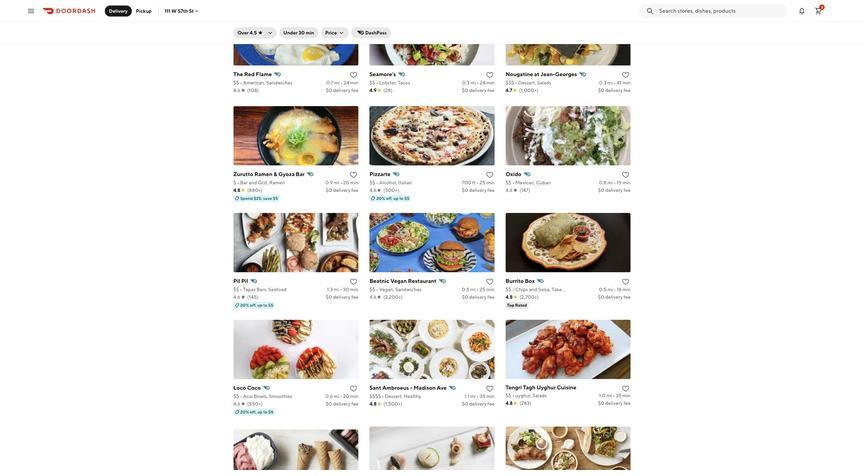 Task type: locate. For each thing, give the bounding box(es) containing it.
1 horizontal spatial sandwiches
[[395, 287, 421, 293]]

off, down '(145)'
[[250, 303, 256, 308]]

to for loco coco
[[263, 410, 267, 415]]

4.8 down $$$$
[[369, 402, 377, 407]]

0 horizontal spatial 35
[[480, 394, 485, 400]]

0.5 for burrito box
[[599, 287, 607, 293]]

delivery for sant ambroeus - madison ave
[[469, 402, 487, 407]]

over 4.5
[[237, 30, 257, 36]]

1 vertical spatial 20% off, up to $5
[[240, 303, 273, 308]]

delivery down the "0.8 mi • 19 min"
[[605, 188, 623, 193]]

over
[[237, 30, 249, 36]]

4.6 down loco
[[233, 402, 240, 407]]

0 horizontal spatial dessert,
[[385, 394, 403, 400]]

salads for $$$ • dessert, salads
[[537, 80, 551, 86]]

$​0 delivery fee down 0.6 mi • 20 min
[[326, 402, 358, 407]]

sandwiches down flame
[[266, 80, 292, 86]]

$​0 delivery fee for nougatine at jean-georges
[[598, 88, 631, 93]]

$​0 delivery fee for zurutto ramen & gyoza bar
[[326, 188, 358, 193]]

open menu image
[[27, 7, 35, 15]]

click to add this store to your saved list image for sant ambroeus - madison ave
[[486, 385, 494, 393]]

$​0 delivery fee for pizzarte
[[462, 188, 495, 193]]

20% off, up to $5 down (550+)
[[240, 410, 273, 415]]

fee for pizzarte
[[488, 188, 495, 193]]

2 vertical spatial up
[[257, 410, 262, 415]]

fee down 700 ft • 25 min
[[488, 188, 495, 193]]

min for pizzarte
[[486, 180, 495, 186]]

4.8 for burrito box
[[506, 295, 513, 300]]

and up (880+)
[[249, 180, 257, 186]]

loco coco
[[233, 385, 261, 392]]

0 horizontal spatial 0.3
[[462, 80, 469, 86]]

4.6 left '(145)'
[[233, 295, 240, 300]]

up down (550+)
[[257, 410, 262, 415]]

1 vertical spatial dessert,
[[385, 394, 403, 400]]

click to add this store to your saved list image up 0.3 mi • 41 min on the right top
[[622, 71, 630, 79]]

0 vertical spatial 20% off, up to $5
[[376, 196, 409, 201]]

0.5 mi • 25 min
[[462, 287, 495, 293]]

$​0 down 0.5 mi • 25 min at the bottom right of page
[[462, 295, 468, 300]]

min for zurutto ramen & gyoza bar
[[350, 180, 358, 186]]

up down '(145)'
[[257, 303, 262, 308]]

$​0 for seamore's
[[462, 88, 468, 93]]

click to add this store to your saved list image for seamore's
[[486, 71, 494, 79]]

1 horizontal spatial 0.3
[[599, 80, 606, 86]]

20%
[[376, 196, 385, 201], [240, 303, 249, 308], [240, 410, 249, 415]]

$$ down beatnic
[[369, 287, 375, 293]]

(1,500+)
[[383, 402, 402, 407]]

delivery down 0.5 mi • 25 min at the bottom right of page
[[469, 295, 487, 300]]

1 horizontal spatial 30
[[343, 287, 349, 293]]

0.5 for beatnic vegan restaurant
[[462, 287, 469, 293]]

madison
[[414, 385, 436, 392]]

2 24 from the left
[[480, 80, 485, 86]]

to down bars,
[[263, 303, 267, 308]]

1 horizontal spatial pil
[[241, 278, 248, 285]]

and up (2,700+)
[[529, 287, 537, 293]]

4.6
[[233, 88, 240, 93], [369, 188, 376, 193], [506, 188, 513, 193], [233, 295, 240, 300], [369, 295, 376, 300], [233, 402, 240, 407]]

$$ down loco
[[233, 394, 239, 400]]

4.8 down $
[[233, 188, 240, 193]]

0.7
[[326, 80, 333, 86]]

$$ for beatnic vegan restaurant
[[369, 287, 375, 293]]

$5 for pizzarte
[[404, 196, 409, 201]]

1 horizontal spatial 24
[[480, 80, 485, 86]]

click to add this store to your saved list image
[[349, 71, 358, 79], [486, 71, 494, 79], [622, 71, 630, 79], [349, 171, 358, 179], [622, 278, 630, 286], [349, 385, 358, 393], [486, 385, 494, 393], [622, 385, 630, 393]]

(500+)
[[383, 188, 399, 193]]

$​0 delivery fee for pil pil
[[326, 295, 358, 300]]

1.3 mi • 30 min
[[327, 287, 358, 293]]

dessert, up "(1,500+)"
[[385, 394, 403, 400]]

0 vertical spatial and
[[249, 180, 257, 186]]

20% off, up to $5
[[376, 196, 409, 201], [240, 303, 273, 308], [240, 410, 273, 415]]

(147)
[[520, 188, 530, 193]]

min for sant ambroeus - madison ave
[[486, 394, 495, 400]]

delivery for burrito box
[[605, 295, 623, 300]]

2 20 from the top
[[343, 394, 349, 400]]

$​0 delivery fee down 0.7 mi • 24 min
[[326, 88, 358, 93]]

notification bell image
[[798, 7, 806, 15]]

0 vertical spatial 20%
[[376, 196, 385, 201]]

20 for loco coco
[[343, 394, 349, 400]]

delivery for the red flame
[[333, 88, 350, 93]]

click to add this store to your saved list image up 0.6 mi • 20 min
[[349, 385, 358, 393]]

4.6 left (147)
[[506, 188, 513, 193]]

0 vertical spatial off,
[[386, 196, 393, 201]]

fee down 0.9 mi • 20 min
[[351, 188, 358, 193]]

111 w 57th st
[[165, 8, 194, 14]]

0 horizontal spatial 24
[[344, 80, 349, 86]]

35 for 1.0 mi • 35 min
[[616, 393, 622, 399]]

min inside button
[[306, 30, 314, 36]]

off,
[[386, 196, 393, 201], [250, 303, 256, 308], [250, 410, 256, 415]]

fee down 1.0 mi • 35 min at the bottom of page
[[624, 401, 631, 406]]

$5 for pil pil
[[268, 303, 273, 308]]

2 25 from the top
[[480, 287, 485, 293]]

cuisine
[[557, 385, 576, 391]]

2 0.5 from the left
[[599, 287, 607, 293]]

top
[[507, 303, 514, 308]]

$$$ • dessert, salads
[[506, 80, 551, 86]]

click to add this store to your saved list image up 0.5 mi • 25 min at the bottom right of page
[[486, 278, 494, 286]]

ramen up the grill,
[[254, 171, 272, 178]]

$​0 down the 0.8
[[598, 188, 604, 193]]

off, down (550+)
[[250, 410, 256, 415]]

4.6 down beatnic
[[369, 295, 376, 300]]

0 vertical spatial salads
[[537, 80, 551, 86]]

$​0
[[326, 88, 332, 93], [462, 88, 468, 93], [598, 88, 604, 93], [326, 188, 332, 193], [462, 188, 468, 193], [598, 188, 604, 193], [326, 295, 332, 300], [462, 295, 468, 300], [598, 295, 604, 300], [598, 401, 604, 406], [326, 402, 332, 407], [462, 402, 468, 407]]

0 horizontal spatial pil
[[233, 278, 240, 285]]

4.6 for oxido
[[506, 188, 513, 193]]

$​0 delivery fee for oxido
[[598, 188, 631, 193]]

4.6 for beatnic vegan restaurant
[[369, 295, 376, 300]]

delivery
[[333, 88, 350, 93], [469, 88, 487, 93], [605, 88, 623, 93], [333, 188, 350, 193], [469, 188, 487, 193], [605, 188, 623, 193], [333, 295, 350, 300], [469, 295, 487, 300], [605, 295, 623, 300], [605, 401, 623, 406], [333, 402, 350, 407], [469, 402, 487, 407]]

$​0 delivery fee down 1.1 mi • 35 min
[[462, 402, 495, 407]]

rated
[[515, 303, 527, 308]]

delivery for zurutto ramen & gyoza bar
[[333, 188, 350, 193]]

pizzarte
[[369, 171, 391, 178]]

bar right the gyoza
[[296, 171, 305, 178]]

$​0 delivery fee down 0.5 mi • 25 min at the bottom right of page
[[462, 295, 495, 300]]

click to add this store to your saved list image for pil pil
[[349, 278, 358, 286]]

24 right the 0.7 at the left top
[[344, 80, 349, 86]]

$​0 down 1.3 at the bottom left of the page
[[326, 295, 332, 300]]

35 for 1.1 mi • 35 min
[[480, 394, 485, 400]]

delivery down 1.3 mi • 30 min at the left of the page
[[333, 295, 350, 300]]

4.6 for the red flame
[[233, 88, 240, 93]]

grill,
[[258, 180, 268, 186]]

$$ for pizzarte
[[369, 180, 375, 186]]

healthy
[[404, 394, 421, 400]]

1 vertical spatial off,
[[250, 303, 256, 308]]

beatnic vegan restaurant
[[369, 278, 437, 285]]

fee down 0.3 mi • 41 min on the right top
[[624, 88, 631, 93]]

$​0 delivery fee down the "0.8 mi • 19 min"
[[598, 188, 631, 193]]

mi for seamore's
[[470, 80, 476, 86]]

ramen down &
[[269, 180, 285, 186]]

$$ down the
[[233, 80, 239, 86]]

delivery down the 0.3 mi • 24 min
[[469, 88, 487, 93]]

spend $25, save $5
[[240, 196, 278, 201]]

salsa,
[[538, 287, 551, 293]]

delivery for pil pil
[[333, 295, 350, 300]]

$ • bar and grill, ramen
[[233, 180, 285, 186]]

$​0 delivery fee down 0.5 mi • 18 min
[[598, 295, 631, 300]]

zurutto
[[233, 171, 253, 178]]

delivery down 700 ft • 25 min
[[469, 188, 487, 193]]

mi for loco coco
[[334, 394, 339, 400]]

click to add this store to your saved list image up 0.7 mi • 24 min
[[349, 71, 358, 79]]

$$ down pizzarte
[[369, 180, 375, 186]]

price
[[325, 30, 337, 36]]

1 horizontal spatial dessert,
[[518, 80, 536, 86]]

(550+)
[[247, 402, 263, 407]]

min for the red flame
[[350, 80, 358, 86]]

(2,200+)
[[383, 295, 403, 300]]

$​0 delivery fee down 1.0 mi • 35 min at the bottom of page
[[598, 401, 631, 406]]

1 20 from the top
[[343, 180, 349, 186]]

1 0.5 from the left
[[462, 287, 469, 293]]

$​0 down the 0.3 mi • 24 min
[[462, 88, 468, 93]]

flame
[[256, 71, 272, 78]]

fee down 0.5 mi • 25 min at the bottom right of page
[[488, 295, 495, 300]]

click to add this store to your saved list image up 1.3 mi • 30 min at the left of the page
[[349, 278, 358, 286]]

pil up tapas
[[241, 278, 248, 285]]

fee for oxido
[[624, 188, 631, 193]]

fee for burrito box
[[624, 295, 631, 300]]

mi for zurutto ramen & gyoza bar
[[334, 180, 339, 186]]

click to add this store to your saved list image
[[486, 171, 494, 179], [622, 171, 630, 179], [349, 278, 358, 286], [486, 278, 494, 286]]

0.8
[[599, 180, 606, 186]]

off, for pizzarte
[[386, 196, 393, 201]]

0 horizontal spatial and
[[249, 180, 257, 186]]

to down $$ • acai bowls, smoothies
[[263, 410, 267, 415]]

fee
[[351, 88, 358, 93], [488, 88, 495, 93], [624, 88, 631, 93], [351, 188, 358, 193], [488, 188, 495, 193], [624, 188, 631, 193], [351, 295, 358, 300], [488, 295, 495, 300], [624, 295, 631, 300], [624, 401, 631, 406], [351, 402, 358, 407], [488, 402, 495, 407]]

1 25 from the top
[[480, 180, 485, 186]]

mi for beatnic vegan restaurant
[[470, 287, 476, 293]]

mi
[[334, 80, 340, 86], [470, 80, 476, 86], [607, 80, 613, 86], [334, 180, 339, 186], [607, 180, 613, 186], [334, 287, 339, 293], [470, 287, 476, 293], [608, 287, 613, 293], [606, 393, 612, 399], [334, 394, 339, 400], [470, 394, 476, 400]]

click to add this store to your saved list image up the "0.8 mi • 19 min"
[[622, 171, 630, 179]]

up down (500+)
[[393, 196, 399, 201]]

dessert,
[[518, 80, 536, 86], [385, 394, 403, 400]]

oxido
[[506, 171, 521, 178]]

1 24 from the left
[[344, 80, 349, 86]]

delivery down 0.5 mi • 18 min
[[605, 295, 623, 300]]

$​0 down 0.6
[[326, 402, 332, 407]]

4.8
[[233, 188, 240, 193], [506, 295, 513, 300], [506, 401, 513, 406], [369, 402, 377, 407]]

0.9 mi • 20 min
[[325, 180, 358, 186]]

20% down (500+)
[[376, 196, 385, 201]]

sant ambroeus - madison ave
[[369, 385, 447, 392]]

min for burrito box
[[623, 287, 631, 293]]

1 vertical spatial salads
[[533, 393, 547, 399]]

4.8 for sant ambroeus - madison ave
[[369, 402, 377, 407]]

lobster,
[[379, 80, 397, 86]]

salads for $$ • uyghur, salads
[[533, 393, 547, 399]]

$5 down italian
[[404, 196, 409, 201]]

price button
[[321, 27, 349, 38]]

delivery down 0.7 mi • 24 min
[[333, 88, 350, 93]]

0.9
[[325, 180, 333, 186]]

bar down zurutto at the top left of page
[[240, 180, 248, 186]]

click to add this store to your saved list image for loco coco
[[349, 385, 358, 393]]

delivery for oxido
[[605, 188, 623, 193]]

min for pil pil
[[350, 287, 358, 293]]

1 vertical spatial 20
[[343, 394, 349, 400]]

0 vertical spatial dessert,
[[518, 80, 536, 86]]

click to add this store to your saved list image up the 0.3 mi • 24 min
[[486, 71, 494, 79]]

2 vertical spatial 20%
[[240, 410, 249, 415]]

0 horizontal spatial 0.5
[[462, 287, 469, 293]]

20% for pil pil
[[240, 303, 249, 308]]

$​0 down 700
[[462, 188, 468, 193]]

35 right 1.0
[[616, 393, 622, 399]]

$​0 delivery fee down 1.3 mi • 30 min at the left of the page
[[326, 295, 358, 300]]

tengri
[[506, 385, 522, 391]]

burrito
[[506, 278, 524, 285]]

sandwiches down "beatnic vegan restaurant"
[[395, 287, 421, 293]]

0 horizontal spatial 30
[[299, 30, 305, 36]]

salads
[[537, 80, 551, 86], [533, 393, 547, 399]]

4.5
[[250, 30, 257, 36]]

$​0 for oxido
[[598, 188, 604, 193]]

20% off, up to $5 down (500+)
[[376, 196, 409, 201]]

19
[[617, 180, 622, 186]]

20% off, up to $5 down '(145)'
[[240, 303, 273, 308]]

dashpass button
[[351, 27, 391, 38]]

fee down 0.6 mi • 20 min
[[351, 402, 358, 407]]

italian
[[398, 180, 412, 186]]

0 horizontal spatial sandwiches
[[266, 80, 292, 86]]

57th
[[178, 8, 188, 14]]

delivery for nougatine at jean-georges
[[605, 88, 623, 93]]

0 vertical spatial sandwiches
[[266, 80, 292, 86]]

35
[[616, 393, 622, 399], [480, 394, 485, 400]]

3
[[821, 5, 823, 9]]

1 vertical spatial and
[[529, 287, 537, 293]]

click to add this store to your saved list image for zurutto ramen & gyoza bar
[[349, 171, 358, 179]]

2 items, open order cart image
[[814, 7, 823, 15]]

min for loco coco
[[350, 394, 358, 400]]

$​0 delivery fee down the 0.3 mi • 24 min
[[462, 88, 495, 93]]

2 vertical spatial off,
[[250, 410, 256, 415]]

0 vertical spatial up
[[393, 196, 399, 201]]

0 vertical spatial 30
[[299, 30, 305, 36]]

$$$$ • dessert, healthy
[[369, 394, 421, 400]]

0 horizontal spatial bar
[[240, 180, 248, 186]]

restaurant
[[408, 278, 437, 285]]

30 right 1.3 at the bottom left of the page
[[343, 287, 349, 293]]

under
[[283, 30, 298, 36]]

$​0 for sant ambroeus - madison ave
[[462, 402, 468, 407]]

up for pizzarte
[[393, 196, 399, 201]]

to
[[399, 196, 403, 201], [263, 303, 267, 308], [263, 410, 267, 415]]

to down italian
[[399, 196, 403, 201]]

$​0 down 1.0
[[598, 401, 604, 406]]

20% down (550+)
[[240, 410, 249, 415]]

2 vertical spatial to
[[263, 410, 267, 415]]

1 vertical spatial 20%
[[240, 303, 249, 308]]

delivery down 0.6 mi • 20 min
[[333, 402, 350, 407]]

off, for pil pil
[[250, 303, 256, 308]]

$$
[[233, 80, 239, 86], [369, 80, 375, 86], [369, 180, 375, 186], [506, 180, 511, 186], [233, 287, 239, 293], [369, 287, 375, 293], [506, 287, 511, 293], [506, 393, 511, 399], [233, 394, 239, 400]]

sandwiches
[[266, 80, 292, 86], [395, 287, 421, 293]]

1 horizontal spatial 0.5
[[599, 287, 607, 293]]

delivery down 0.9 mi • 20 min
[[333, 188, 350, 193]]

1 horizontal spatial bar
[[296, 171, 305, 178]]

20% down '(145)'
[[240, 303, 249, 308]]

$$ • chips and salsa, takeout
[[506, 287, 569, 293]]

4.6 for pil pil
[[233, 295, 240, 300]]

2 0.3 from the left
[[599, 80, 606, 86]]

fee down 1.1 mi • 35 min
[[488, 402, 495, 407]]

(108)
[[247, 88, 259, 93]]

0.7 mi • 24 min
[[326, 80, 358, 86]]

ramen
[[254, 171, 272, 178], [269, 180, 285, 186]]

seafood
[[268, 287, 287, 293]]

and
[[249, 180, 257, 186], [529, 287, 537, 293]]

1 vertical spatial up
[[257, 303, 262, 308]]

$5 down the seafood at the bottom of the page
[[268, 303, 273, 308]]

2 vertical spatial 20% off, up to $5
[[240, 410, 273, 415]]

1 0.3 from the left
[[462, 80, 469, 86]]

30 right under
[[299, 30, 305, 36]]

0.3 mi • 24 min
[[462, 80, 495, 86]]

4.6 down pizzarte
[[369, 188, 376, 193]]

$​0 down 1.1
[[462, 402, 468, 407]]

fee down 1.3 mi • 30 min at the left of the page
[[351, 295, 358, 300]]

up for loco coco
[[257, 410, 262, 415]]

0 vertical spatial 20
[[343, 180, 349, 186]]

mi for nougatine at jean-georges
[[607, 80, 613, 86]]

click to add this store to your saved list image up 700 ft • 25 min
[[486, 171, 494, 179]]

0 vertical spatial to
[[399, 196, 403, 201]]

$$ down the oxido
[[506, 180, 511, 186]]

$$ for seamore's
[[369, 80, 375, 86]]

24 left $$$
[[480, 80, 485, 86]]

off, for loco coco
[[250, 410, 256, 415]]

jean-
[[541, 71, 555, 78]]

20 right 0.9
[[343, 180, 349, 186]]

dessert, up the (1,000+)
[[518, 80, 536, 86]]

1 vertical spatial to
[[263, 303, 267, 308]]

$$ down pil pil
[[233, 287, 239, 293]]

delivery for seamore's
[[469, 88, 487, 93]]

(283)
[[520, 401, 531, 406]]

$5 down $$ • acai bowls, smoothies
[[268, 410, 273, 415]]

$​0 down 0.5 mi • 18 min
[[598, 295, 604, 300]]

1 horizontal spatial and
[[529, 287, 537, 293]]

$$ up 4.9
[[369, 80, 375, 86]]

1 horizontal spatial 35
[[616, 393, 622, 399]]

$​0 down 0.3 mi • 41 min on the right top
[[598, 88, 604, 93]]

click to add this store to your saved list image for pizzarte
[[486, 171, 494, 179]]

$​0 delivery fee down 0.9 mi • 20 min
[[326, 188, 358, 193]]

20% for pizzarte
[[376, 196, 385, 201]]

fee for seamore's
[[488, 88, 495, 93]]

delivery down 1.0 mi • 35 min at the bottom of page
[[605, 401, 623, 406]]

0.3
[[462, 80, 469, 86], [599, 80, 606, 86]]

1 vertical spatial sandwiches
[[395, 287, 421, 293]]

0 vertical spatial 25
[[480, 180, 485, 186]]

mexican,
[[515, 180, 535, 186]]

4.6 down the
[[233, 88, 240, 93]]

click to add this store to your saved list image up 0.5 mi • 18 min
[[622, 278, 630, 286]]

1 vertical spatial 25
[[480, 287, 485, 293]]

fee down the 0.3 mi • 24 min
[[488, 88, 495, 93]]

sandwiches for flame
[[266, 80, 292, 86]]

$​0 down 0.9
[[326, 188, 332, 193]]



Task type: vqa. For each thing, say whether or not it's contained in the screenshot.


Task type: describe. For each thing, give the bounding box(es) containing it.
20% for loco coco
[[240, 410, 249, 415]]

24 for the red flame
[[344, 80, 349, 86]]

$​0 delivery fee for beatnic vegan restaurant
[[462, 295, 495, 300]]

$​0 delivery fee for the red flame
[[326, 88, 358, 93]]

0.3 for seamore's
[[462, 80, 469, 86]]

takeout
[[552, 287, 569, 293]]

$$ • uyghur, salads
[[506, 393, 547, 399]]

mi for burrito box
[[608, 287, 613, 293]]

4.9
[[369, 88, 377, 93]]

and for box
[[529, 287, 537, 293]]

1.0 mi • 35 min
[[599, 393, 631, 399]]

4.6 for pizzarte
[[369, 188, 376, 193]]

Store search: begin typing to search for stores available on DoorDash text field
[[659, 7, 783, 15]]

25 for beatnic vegan restaurant
[[480, 287, 485, 293]]

georges
[[555, 71, 577, 78]]

$$ down tengri
[[506, 393, 511, 399]]

$$ for loco coco
[[233, 394, 239, 400]]

cuban
[[536, 180, 551, 186]]

over 4.5 button
[[233, 27, 276, 38]]

loco
[[233, 385, 246, 392]]

fee for pil pil
[[351, 295, 358, 300]]

$​0 delivery fee for loco coco
[[326, 402, 358, 407]]

delivery for loco coco
[[333, 402, 350, 407]]

$​0 for zurutto ramen & gyoza bar
[[326, 188, 332, 193]]

american,
[[243, 80, 265, 86]]

min for beatnic vegan restaurant
[[486, 287, 495, 293]]

click to add this store to your saved list image for nougatine at jean-georges
[[622, 71, 630, 79]]

uyghur
[[537, 385, 556, 391]]

0.8 mi • 19 min
[[599, 180, 631, 186]]

zurutto ramen & gyoza bar
[[233, 171, 305, 178]]

mi for sant ambroeus - madison ave
[[470, 394, 476, 400]]

min for nougatine at jean-georges
[[623, 80, 631, 86]]

fee for loco coco
[[351, 402, 358, 407]]

ave
[[437, 385, 447, 392]]

alcohol,
[[379, 180, 397, 186]]

4.8 left (283)
[[506, 401, 513, 406]]

mi for oxido
[[607, 180, 613, 186]]

&
[[274, 171, 277, 178]]

mi for pil pil
[[334, 287, 339, 293]]

at
[[534, 71, 539, 78]]

111
[[165, 8, 170, 14]]

20% off, up to $5 for loco coco
[[240, 410, 273, 415]]

4.8 for zurutto ramen & gyoza bar
[[233, 188, 240, 193]]

$$$
[[506, 80, 514, 86]]

click to add this store to your saved list image for the red flame
[[349, 71, 358, 79]]

$$$$
[[369, 394, 381, 400]]

save
[[263, 196, 272, 201]]

20% off, up to $5 for pil pil
[[240, 303, 273, 308]]

delivery
[[109, 8, 128, 14]]

pickup
[[136, 8, 152, 14]]

0.6 mi • 20 min
[[325, 394, 358, 400]]

0 vertical spatial bar
[[296, 171, 305, 178]]

3 button
[[812, 4, 825, 18]]

ft
[[472, 180, 476, 186]]

(2,700+)
[[520, 295, 539, 300]]

and for ramen
[[249, 180, 257, 186]]

700
[[462, 180, 471, 186]]

0.3 mi • 41 min
[[599, 80, 631, 86]]

0.6
[[325, 394, 333, 400]]

min for oxido
[[623, 180, 631, 186]]

click to add this store to your saved list image right 1.0
[[622, 385, 630, 393]]

to for pizzarte
[[399, 196, 403, 201]]

tengri tagh uyghur cuisine
[[506, 385, 576, 391]]

$​0 delivery fee for sant ambroeus - madison ave
[[462, 402, 495, 407]]

under 30 min
[[283, 30, 314, 36]]

tagh
[[523, 385, 536, 391]]

$$ • mexican, cuban
[[506, 180, 551, 186]]

$​0 for pizzarte
[[462, 188, 468, 193]]

seamore's
[[369, 71, 396, 78]]

min for seamore's
[[486, 80, 495, 86]]

fee for sant ambroeus - madison ave
[[488, 402, 495, 407]]

delivery button
[[105, 5, 132, 16]]

click to add this store to your saved list image for beatnic vegan restaurant
[[486, 278, 494, 286]]

bowls,
[[254, 394, 268, 400]]

0.3 for nougatine at jean-georges
[[599, 80, 606, 86]]

vegan
[[390, 278, 407, 285]]

tapas
[[243, 287, 256, 293]]

up for pil pil
[[257, 303, 262, 308]]

1 vertical spatial 30
[[343, 287, 349, 293]]

fee for the red flame
[[351, 88, 358, 93]]

fee for beatnic vegan restaurant
[[488, 295, 495, 300]]

dessert, for at
[[518, 80, 536, 86]]

fee for zurutto ramen & gyoza bar
[[351, 188, 358, 193]]

dessert, for ambroeus
[[385, 394, 403, 400]]

20% off, up to $5 for pizzarte
[[376, 196, 409, 201]]

$​0 for the red flame
[[326, 88, 332, 93]]

$$ • lobster, tacos
[[369, 80, 410, 86]]

$$ for the red flame
[[233, 80, 239, 86]]

4.6 for loco coco
[[233, 402, 240, 407]]

$$ for oxido
[[506, 180, 511, 186]]

0.5 mi • 18 min
[[599, 287, 631, 293]]

vegan,
[[379, 287, 394, 293]]

$​0 for beatnic vegan restaurant
[[462, 295, 468, 300]]

red
[[244, 71, 255, 78]]

delivery for pizzarte
[[469, 188, 487, 193]]

acai
[[243, 394, 253, 400]]

30 inside under 30 min button
[[299, 30, 305, 36]]

25 for pizzarte
[[480, 180, 485, 186]]

$​0 for pil pil
[[326, 295, 332, 300]]

1.0
[[599, 393, 606, 399]]

box
[[525, 278, 535, 285]]

1 pil from the left
[[233, 278, 240, 285]]

$$ • american, sandwiches
[[233, 80, 292, 86]]

$$ • tapas bars, seafood
[[233, 287, 287, 293]]

spend
[[240, 196, 253, 201]]

(28)
[[384, 88, 392, 93]]

st
[[189, 8, 194, 14]]

ambroeus
[[382, 385, 409, 392]]

24 for seamore's
[[480, 80, 485, 86]]

sandwiches for restaurant
[[395, 287, 421, 293]]

the red flame
[[233, 71, 272, 78]]

click to add this store to your saved list image for oxido
[[622, 171, 630, 179]]

$5 right save
[[273, 196, 278, 201]]

700 ft • 25 min
[[462, 180, 495, 186]]

(880+)
[[247, 188, 262, 193]]

1 vertical spatial bar
[[240, 180, 248, 186]]

top rated
[[507, 303, 527, 308]]

coco
[[247, 385, 261, 392]]

pil pil
[[233, 278, 248, 285]]

$$ • acai bowls, smoothies
[[233, 394, 292, 400]]

$$ • vegan, sandwiches
[[369, 287, 421, 293]]

1.1
[[465, 394, 469, 400]]

mi for the red flame
[[334, 80, 340, 86]]

$​0 for burrito box
[[598, 295, 604, 300]]

nougatine at jean-georges
[[506, 71, 577, 78]]

pickup button
[[132, 5, 156, 16]]

w
[[171, 8, 177, 14]]

delivery for beatnic vegan restaurant
[[469, 295, 487, 300]]

0 vertical spatial ramen
[[254, 171, 272, 178]]

fee for nougatine at jean-georges
[[624, 88, 631, 93]]

burrito box
[[506, 278, 535, 285]]

sant
[[369, 385, 381, 392]]

18
[[617, 287, 622, 293]]

2 pil from the left
[[241, 278, 248, 285]]

1.3
[[327, 287, 333, 293]]

1 vertical spatial ramen
[[269, 180, 285, 186]]

chips
[[515, 287, 528, 293]]

$5 for loco coco
[[268, 410, 273, 415]]

$​0 delivery fee for burrito box
[[598, 295, 631, 300]]

$​0 for loco coco
[[326, 402, 332, 407]]

$​0 for nougatine at jean-georges
[[598, 88, 604, 93]]

$$ • alcohol, italian
[[369, 180, 412, 186]]



